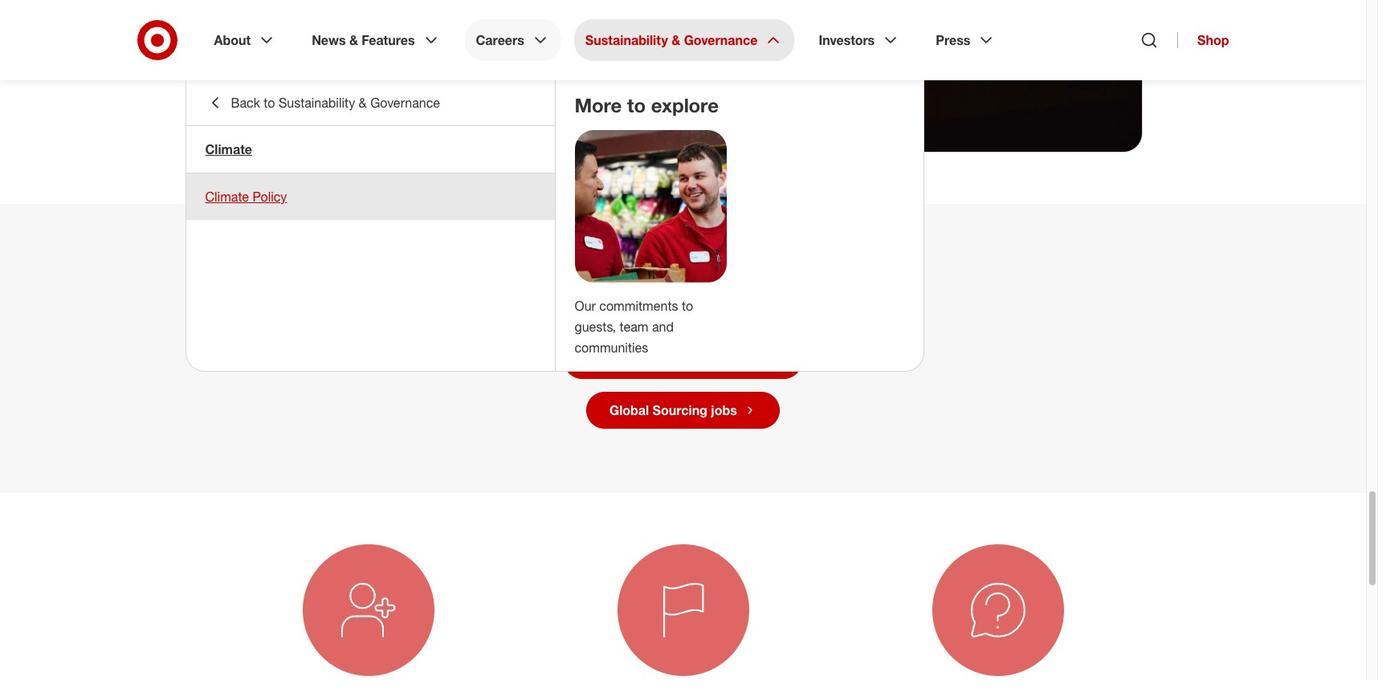 Task type: describe. For each thing, give the bounding box(es) containing it.
outside
[[678, 256, 792, 295]]

climate for climate policy
[[205, 189, 249, 205]]

the
[[800, 256, 849, 295]]

explore
[[651, 93, 719, 117]]

in
[[661, 311, 671, 327]]

other
[[731, 311, 761, 327]]

global
[[610, 402, 649, 419]]

team
[[620, 319, 649, 335]]

about
[[214, 32, 251, 48]]

back to sustainability & governance
[[231, 95, 440, 111]]

governance inside button
[[370, 95, 440, 111]]

sustainability & governance
[[585, 32, 758, 48]]

sustainability inside "sustainability & governance" link
[[585, 32, 668, 48]]

& for sustainability
[[672, 32, 680, 48]]

locations.
[[803, 311, 858, 327]]

introducing: target lab events image
[[225, 0, 1142, 152]]

global sourcing jobs
[[610, 402, 737, 419]]

sourcing
[[653, 402, 708, 419]]

learn
[[508, 311, 541, 327]]

climate link
[[186, 126, 555, 173]]

target india careers website
[[587, 353, 760, 369]]

news
[[312, 32, 346, 48]]

0 vertical spatial careers
[[553, 256, 669, 295]]

to for more
[[627, 93, 646, 117]]

guests,
[[575, 319, 616, 335]]

two target team members smiling in the grocery department image
[[575, 130, 727, 283]]

more
[[575, 93, 622, 117]]

sustainability & governance link
[[574, 19, 795, 61]]

press link
[[925, 19, 1008, 61]]

2 vertical spatial careers
[[662, 353, 709, 369]]

investors
[[819, 32, 875, 48]]

target for target careers outside the u.s.
[[449, 256, 544, 295]]

and inside our commitments to guests, team and communities
[[652, 319, 674, 335]]

about
[[577, 311, 611, 327]]

climate for climate
[[205, 141, 252, 157]]

learn more about careers in india and other global locations.
[[508, 311, 858, 327]]

1 horizontal spatial india
[[674, 311, 702, 327]]

website
[[712, 353, 760, 369]]

sustainability inside back to sustainability & governance button
[[279, 95, 355, 111]]



Task type: locate. For each thing, give the bounding box(es) containing it.
to right back on the left top of page
[[264, 95, 275, 111]]

0 horizontal spatial sustainability
[[279, 95, 355, 111]]

target up learn on the top
[[449, 256, 544, 295]]

features
[[362, 32, 415, 48]]

about link
[[203, 19, 288, 61]]

policy
[[253, 189, 287, 205]]

careers left in
[[614, 311, 657, 327]]

1 vertical spatial target
[[587, 353, 625, 369]]

2 horizontal spatial to
[[682, 298, 693, 314]]

1 vertical spatial governance
[[370, 95, 440, 111]]

& right news
[[349, 32, 358, 48]]

more
[[544, 311, 574, 327]]

to for back
[[264, 95, 275, 111]]

1 vertical spatial climate
[[205, 189, 249, 205]]

0 horizontal spatial governance
[[370, 95, 440, 111]]

climate inside "link"
[[205, 141, 252, 157]]

1 horizontal spatial &
[[359, 95, 367, 111]]

0 horizontal spatial &
[[349, 32, 358, 48]]

and right team
[[652, 319, 674, 335]]

climate policy
[[205, 189, 287, 205]]

1 horizontal spatial governance
[[684, 32, 758, 48]]

jobs
[[711, 402, 737, 419]]

2 climate from the top
[[205, 189, 249, 205]]

target down guests,
[[587, 353, 625, 369]]

governance up climate "link"
[[370, 95, 440, 111]]

climate
[[205, 141, 252, 157], [205, 189, 249, 205]]

site navigation element
[[0, 0, 1378, 680]]

0 vertical spatial india
[[674, 311, 702, 327]]

sustainability down news
[[279, 95, 355, 111]]

target careers outside the u.s.
[[449, 256, 917, 295]]

to inside our commitments to guests, team and communities
[[682, 298, 693, 314]]

1 vertical spatial india
[[629, 353, 659, 369]]

0 horizontal spatial and
[[652, 319, 674, 335]]

& for news
[[349, 32, 358, 48]]

0 horizontal spatial target
[[449, 256, 544, 295]]

u.s.
[[858, 256, 917, 295]]

more to explore
[[575, 93, 719, 117]]

& up the explore
[[672, 32, 680, 48]]

communities
[[575, 340, 648, 356]]

india down team
[[629, 353, 659, 369]]

& inside button
[[359, 95, 367, 111]]

1 horizontal spatial sustainability
[[585, 32, 668, 48]]

careers down the learn more about careers in india and other global locations.
[[662, 353, 709, 369]]

to
[[627, 93, 646, 117], [264, 95, 275, 111], [682, 298, 693, 314]]

careers link
[[465, 19, 561, 61]]

careers
[[476, 32, 524, 48]]

careers up our
[[553, 256, 669, 295]]

global sourcing jobs link
[[586, 392, 780, 429]]

1 horizontal spatial and
[[706, 311, 727, 327]]

target
[[449, 256, 544, 295], [587, 353, 625, 369]]

to right in
[[682, 298, 693, 314]]

sustainability
[[585, 32, 668, 48], [279, 95, 355, 111]]

&
[[349, 32, 358, 48], [672, 32, 680, 48], [359, 95, 367, 111]]

our
[[575, 298, 596, 314]]

investors link
[[808, 19, 912, 61]]

0 vertical spatial climate
[[205, 141, 252, 157]]

0 vertical spatial governance
[[684, 32, 758, 48]]

back
[[231, 95, 260, 111]]

1 horizontal spatial to
[[627, 93, 646, 117]]

sustainability up more to explore on the top of page
[[585, 32, 668, 48]]

commitments
[[599, 298, 678, 314]]

shop link
[[1178, 32, 1229, 48]]

climate left policy
[[205, 189, 249, 205]]

press
[[936, 32, 971, 48]]

1 climate from the top
[[205, 141, 252, 157]]

climate policy link
[[186, 173, 555, 220]]

news & features link
[[301, 19, 452, 61]]

to inside button
[[264, 95, 275, 111]]

target india careers website link
[[564, 342, 802, 379]]

our commitments to guests, team and communities link
[[575, 298, 693, 356]]

and left the 'other'
[[706, 311, 727, 327]]

2 horizontal spatial &
[[672, 32, 680, 48]]

to right more at left top
[[627, 93, 646, 117]]

governance up the explore
[[684, 32, 758, 48]]

1 vertical spatial careers
[[614, 311, 657, 327]]

0 horizontal spatial india
[[629, 353, 659, 369]]

1 vertical spatial sustainability
[[279, 95, 355, 111]]

0 horizontal spatial to
[[264, 95, 275, 111]]

climate down back on the left top of page
[[205, 141, 252, 157]]

and
[[706, 311, 727, 327], [652, 319, 674, 335]]

0 vertical spatial sustainability
[[585, 32, 668, 48]]

& up climate "link"
[[359, 95, 367, 111]]

careers
[[553, 256, 669, 295], [614, 311, 657, 327], [662, 353, 709, 369]]

back to sustainability & governance button
[[186, 80, 555, 125]]

global
[[765, 311, 800, 327]]

shop
[[1198, 32, 1229, 48]]

news & features
[[312, 32, 415, 48]]

target for target india careers website
[[587, 353, 625, 369]]

india
[[674, 311, 702, 327], [629, 353, 659, 369]]

india right in
[[674, 311, 702, 327]]

0 vertical spatial target
[[449, 256, 544, 295]]

governance
[[684, 32, 758, 48], [370, 95, 440, 111]]

1 horizontal spatial target
[[587, 353, 625, 369]]

our commitments to guests, team and communities
[[575, 298, 693, 356]]



Task type: vqa. For each thing, say whether or not it's contained in the screenshot.
the Apply button
no



